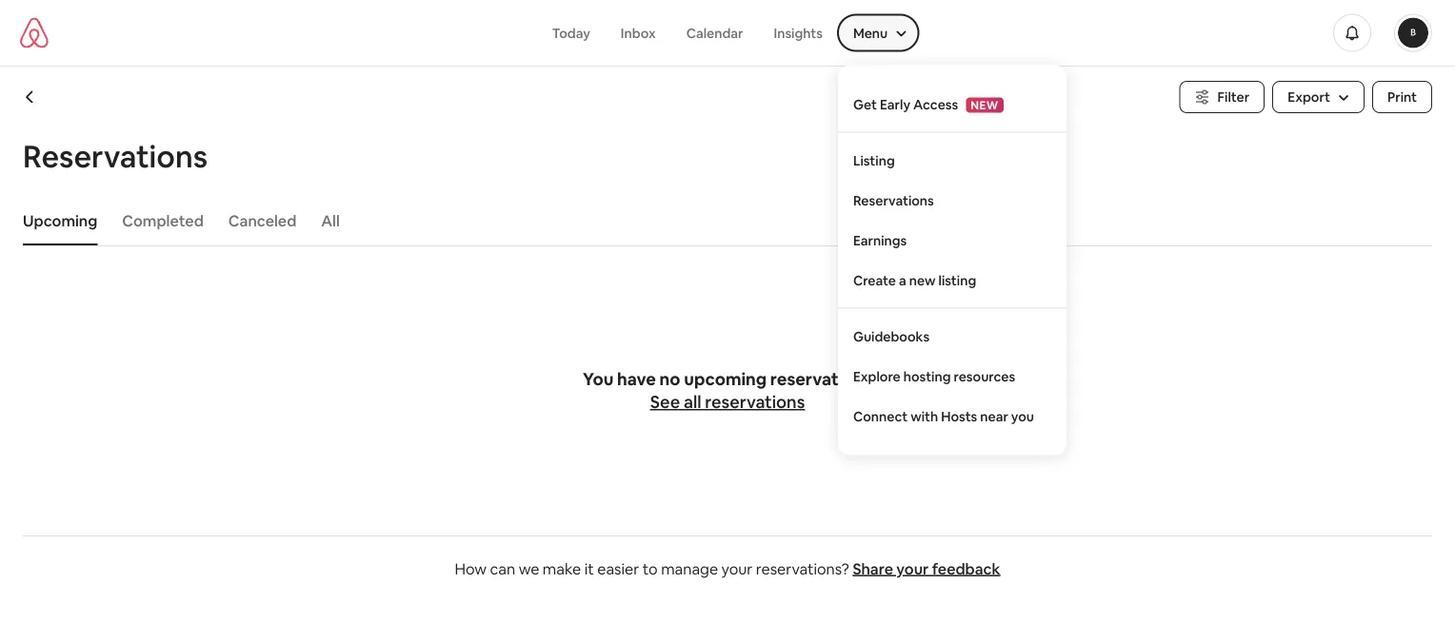 Task type: locate. For each thing, give the bounding box(es) containing it.
have
[[617, 369, 656, 391]]

explore
[[853, 368, 901, 385]]

can
[[490, 560, 515, 579]]

reservations
[[770, 369, 872, 391], [705, 391, 805, 414]]

insights
[[774, 24, 823, 41]]

listing link
[[838, 140, 1067, 180]]

menu button
[[838, 15, 918, 51]]

reservations link
[[838, 180, 1067, 220]]

reservations
[[23, 136, 208, 176], [853, 192, 934, 209]]

0 vertical spatial new
[[971, 98, 999, 112]]

easier
[[597, 560, 639, 579]]

upcoming button
[[13, 202, 107, 240]]

completed
[[122, 211, 204, 230]]

your
[[721, 560, 753, 579], [897, 560, 929, 579]]

explore hosting resources link
[[838, 357, 1067, 397]]

create a new listing link
[[838, 260, 1067, 300]]

reservations up connect
[[770, 369, 872, 391]]

see all reservations button
[[650, 391, 805, 414]]

upcoming
[[684, 369, 767, 391]]

all
[[684, 391, 701, 414]]

go back image
[[23, 90, 38, 105]]

how can we make it easier to manage your reservations? share your feedback
[[455, 560, 1001, 579]]

listing
[[853, 152, 895, 169]]

new right access
[[971, 98, 999, 112]]

create a new listing
[[853, 272, 976, 289]]

menu
[[853, 24, 888, 41]]

access
[[913, 96, 958, 113]]

listing
[[939, 272, 976, 289]]

calendar link
[[671, 15, 759, 51]]

new inside "create a new listing" link
[[909, 272, 936, 289]]

connect
[[853, 408, 908, 425]]

reservations down upcoming
[[705, 391, 805, 414]]

upcoming
[[23, 211, 97, 230]]

tab list
[[13, 196, 1432, 246]]

1 vertical spatial reservations
[[853, 192, 934, 209]]

1 horizontal spatial your
[[897, 560, 929, 579]]

guidebooks link
[[838, 317, 1067, 357]]

filter button
[[1180, 81, 1265, 113]]

0 horizontal spatial your
[[721, 560, 753, 579]]

new
[[971, 98, 999, 112], [909, 272, 936, 289]]

it
[[585, 560, 594, 579]]

1 horizontal spatial reservations
[[853, 192, 934, 209]]

your right share
[[897, 560, 929, 579]]

0 horizontal spatial reservations
[[23, 136, 208, 176]]

reservations?
[[756, 560, 849, 579]]

0 vertical spatial reservations
[[770, 369, 872, 391]]

explore hosting resources
[[853, 368, 1015, 385]]

your right manage in the bottom left of the page
[[721, 560, 753, 579]]

0 horizontal spatial new
[[909, 272, 936, 289]]

reservations up earnings
[[853, 192, 934, 209]]

1 vertical spatial new
[[909, 272, 936, 289]]

earnings link
[[838, 220, 1067, 260]]

earnings
[[853, 232, 907, 249]]

how
[[455, 560, 487, 579]]

resources
[[954, 368, 1015, 385]]

see
[[650, 391, 680, 414]]

hosting
[[904, 368, 951, 385]]

export
[[1288, 89, 1330, 106]]

to
[[643, 560, 658, 579]]

reservations up "completed"
[[23, 136, 208, 176]]

0 vertical spatial reservations
[[23, 136, 208, 176]]

today link
[[537, 15, 606, 51]]

new right a
[[909, 272, 936, 289]]



Task type: vqa. For each thing, say whether or not it's contained in the screenshot.
"Add gift card" link
no



Task type: describe. For each thing, give the bounding box(es) containing it.
all
[[321, 211, 340, 230]]

manage
[[661, 560, 718, 579]]

hosts
[[941, 408, 977, 425]]

you have no upcoming reservations see all reservations
[[583, 369, 872, 414]]

make
[[543, 560, 581, 579]]

we
[[519, 560, 539, 579]]

completed button
[[113, 202, 213, 240]]

no
[[660, 369, 681, 391]]

with
[[911, 408, 938, 425]]

tab list containing upcoming
[[13, 196, 1432, 246]]

1 horizontal spatial new
[[971, 98, 999, 112]]

1 your from the left
[[721, 560, 753, 579]]

inbox
[[621, 24, 656, 41]]

share
[[853, 560, 893, 579]]

filter
[[1218, 89, 1250, 106]]

share your feedback button
[[853, 560, 1001, 579]]

print button
[[1372, 81, 1432, 113]]

near
[[980, 408, 1008, 425]]

a
[[899, 272, 906, 289]]

connect with hosts near you link
[[838, 397, 1067, 437]]

print
[[1388, 89, 1417, 106]]

main navigation menu image
[[1398, 18, 1429, 48]]

today
[[552, 24, 590, 41]]

guidebooks
[[853, 328, 930, 345]]

get
[[853, 96, 877, 113]]

canceled
[[228, 211, 297, 230]]

1 vertical spatial reservations
[[705, 391, 805, 414]]

insights link
[[759, 15, 838, 51]]

2 your from the left
[[897, 560, 929, 579]]

canceled button
[[219, 202, 306, 240]]

early
[[880, 96, 910, 113]]

menu group
[[838, 15, 918, 51]]

get early access
[[853, 96, 958, 113]]

export button
[[1273, 81, 1365, 113]]

calendar
[[686, 24, 743, 41]]

feedback
[[932, 560, 1001, 579]]

connect with hosts near you
[[853, 408, 1034, 425]]

all button
[[312, 202, 349, 240]]

create
[[853, 272, 896, 289]]

inbox link
[[606, 15, 671, 51]]

you
[[583, 369, 614, 391]]

you
[[1011, 408, 1034, 425]]



